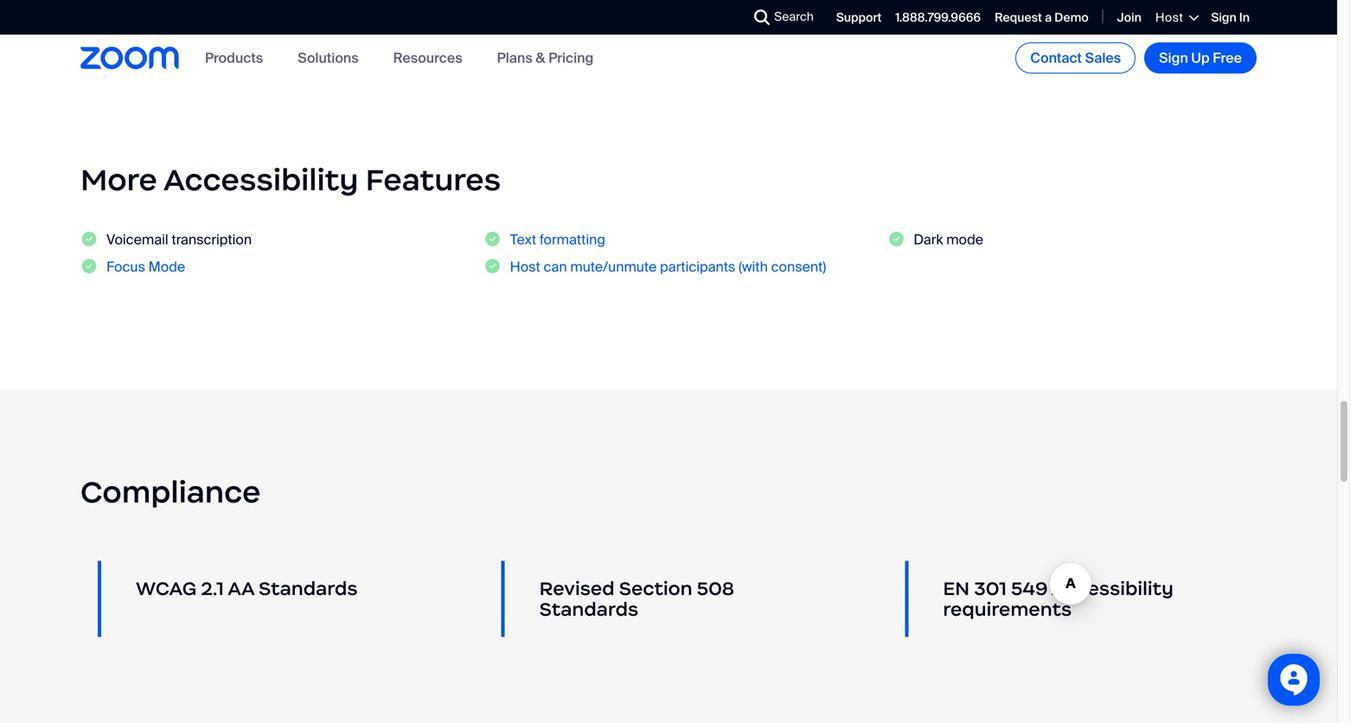 Task type: locate. For each thing, give the bounding box(es) containing it.
1 vertical spatial sign
[[1159, 49, 1188, 67]]

1 horizontal spatial sign
[[1211, 10, 1237, 26]]

formatting
[[540, 231, 605, 249]]

accessibility up the transcription
[[163, 161, 358, 199]]

a
[[1045, 10, 1052, 26]]

2.1
[[201, 577, 224, 600]]

consent)
[[771, 258, 826, 276]]

zoom logo image
[[80, 47, 179, 69]]

aa
[[228, 577, 254, 600]]

standards inside revised section 508 standards
[[539, 598, 639, 621]]

request
[[995, 10, 1042, 26]]

join
[[1117, 10, 1142, 26]]

sales
[[1085, 49, 1121, 67]]

products button
[[205, 49, 263, 67]]

request a demo
[[995, 10, 1089, 26]]

accessibility
[[163, 161, 358, 199], [1052, 577, 1174, 600]]

(with
[[739, 258, 768, 276]]

0 vertical spatial sign
[[1211, 10, 1237, 26]]

1 horizontal spatial host
[[1156, 9, 1184, 25]]

host right join 'link'
[[1156, 9, 1184, 25]]

host down text
[[510, 258, 540, 276]]

1 vertical spatial host
[[510, 258, 540, 276]]

sign up free
[[1159, 49, 1242, 67]]

accessibility inside the 'en 301 549 accessibility requirements'
[[1052, 577, 1174, 600]]

request a demo link
[[995, 10, 1089, 26]]

1 horizontal spatial standards
[[539, 598, 639, 621]]

plans
[[497, 49, 533, 67]]

0 vertical spatial accessibility
[[163, 161, 358, 199]]

search
[[774, 9, 814, 25]]

sign
[[1211, 10, 1237, 26], [1159, 49, 1188, 67]]

accessibility right 549
[[1052, 577, 1174, 600]]

sign left in
[[1211, 10, 1237, 26]]

0 horizontal spatial standards
[[259, 577, 358, 600]]

0 horizontal spatial sign
[[1159, 49, 1188, 67]]

host
[[1156, 9, 1184, 25], [510, 258, 540, 276]]

dark mode
[[914, 231, 984, 249]]

standards
[[259, 577, 358, 600], [539, 598, 639, 621]]

text formatting link
[[510, 231, 605, 249]]

features
[[366, 161, 501, 199]]

compliance
[[80, 473, 261, 511]]

host for host popup button
[[1156, 9, 1184, 25]]

sign left "up"
[[1159, 49, 1188, 67]]

en
[[943, 577, 970, 600]]

&
[[536, 49, 545, 67]]

1 horizontal spatial accessibility
[[1052, 577, 1174, 600]]

wcag
[[136, 577, 197, 600]]

search image
[[754, 10, 770, 25], [754, 10, 770, 25]]

more accessibility features
[[80, 161, 501, 199]]

text
[[510, 231, 536, 249]]

0 horizontal spatial host
[[510, 258, 540, 276]]

0 horizontal spatial accessibility
[[163, 161, 358, 199]]

support
[[836, 10, 882, 26]]

1 vertical spatial accessibility
[[1052, 577, 1174, 600]]

mute/unmute
[[570, 258, 657, 276]]

0 vertical spatial host
[[1156, 9, 1184, 25]]

sign in link
[[1211, 10, 1250, 26]]

transcription
[[172, 231, 252, 249]]

resources
[[393, 49, 462, 67]]



Task type: describe. For each thing, give the bounding box(es) containing it.
wcag 2.1 aa standards
[[136, 577, 358, 600]]

plans & pricing link
[[497, 49, 594, 67]]

549
[[1011, 577, 1048, 600]]

focus
[[106, 258, 145, 276]]

solutions
[[298, 49, 359, 67]]

contact
[[1030, 49, 1082, 67]]

join link
[[1117, 10, 1142, 26]]

host button
[[1156, 9, 1197, 25]]

support link
[[836, 10, 882, 26]]

section
[[619, 577, 693, 600]]

mode
[[148, 258, 185, 276]]

host for host can mute/unmute participants (with consent)
[[510, 258, 540, 276]]

revised section 508 standards
[[539, 577, 734, 621]]

en 301 549 accessibility requirements
[[943, 577, 1174, 621]]

voicemail transcription
[[106, 231, 252, 249]]

in
[[1240, 10, 1250, 26]]

host can mute/unmute participants (with consent) link
[[510, 258, 826, 276]]

demo
[[1055, 10, 1089, 26]]

301
[[974, 577, 1007, 600]]

sign up free link
[[1145, 42, 1257, 74]]

contact sales
[[1030, 49, 1121, 67]]

sign for sign in
[[1211, 10, 1237, 26]]

focus mode link
[[106, 258, 185, 276]]

sign in
[[1211, 10, 1250, 26]]

text formatting
[[510, 231, 605, 249]]

revised
[[539, 577, 615, 600]]

508
[[697, 577, 734, 600]]

products
[[205, 49, 263, 67]]

standards for revised section 508 standards
[[539, 598, 639, 621]]

1.888.799.9666
[[896, 10, 981, 26]]

more
[[80, 161, 157, 199]]

1.888.799.9666 link
[[896, 10, 981, 26]]

resources button
[[393, 49, 462, 67]]

plans & pricing
[[497, 49, 594, 67]]

sign for sign up free
[[1159, 49, 1188, 67]]

standards for wcag 2.1 aa standards
[[259, 577, 358, 600]]

can
[[544, 258, 567, 276]]

up
[[1192, 49, 1210, 67]]

pricing
[[549, 49, 594, 67]]

contact sales link
[[1016, 42, 1136, 74]]

solutions button
[[298, 49, 359, 67]]

dark
[[914, 231, 943, 249]]

voicemail
[[106, 231, 168, 249]]

participants
[[660, 258, 736, 276]]

free
[[1213, 49, 1242, 67]]

mode
[[947, 231, 984, 249]]

host can mute/unmute participants (with consent)
[[510, 258, 826, 276]]

focus mode
[[106, 258, 185, 276]]

requirements
[[943, 598, 1072, 621]]



Task type: vqa. For each thing, say whether or not it's contained in the screenshot.
Host for Host can mute/unmute participants (with consent)
yes



